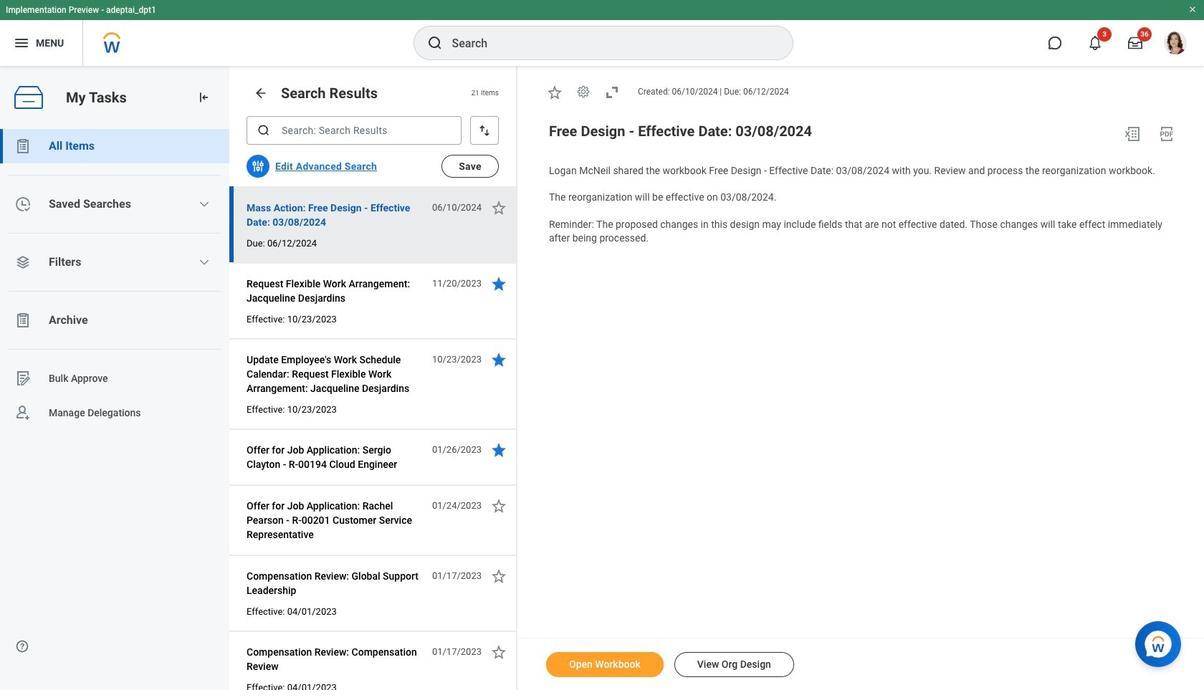 Task type: locate. For each thing, give the bounding box(es) containing it.
Search: Search Results text field
[[247, 116, 462, 145]]

gear image
[[577, 85, 591, 99]]

clipboard image up rename icon
[[14, 312, 32, 329]]

chevron down image
[[199, 257, 210, 268]]

0 vertical spatial clipboard image
[[14, 138, 32, 155]]

transformation import image
[[196, 90, 211, 105]]

4 star image from the top
[[491, 498, 508, 515]]

1 vertical spatial star image
[[491, 275, 508, 293]]

clipboard image up clock check icon in the left top of the page
[[14, 138, 32, 155]]

fullscreen image
[[604, 84, 621, 101]]

0 horizontal spatial search image
[[257, 123, 271, 138]]

0 vertical spatial star image
[[546, 84, 564, 101]]

search image
[[426, 34, 444, 52], [257, 123, 271, 138]]

1 horizontal spatial search image
[[426, 34, 444, 52]]

1 vertical spatial clipboard image
[[14, 312, 32, 329]]

clipboard image
[[14, 138, 32, 155], [14, 312, 32, 329]]

profile logan mcneil image
[[1165, 32, 1188, 57]]

star image
[[491, 199, 508, 217], [491, 351, 508, 369], [491, 442, 508, 459], [491, 498, 508, 515], [491, 568, 508, 585], [491, 644, 508, 661]]

sort image
[[478, 123, 492, 138]]

list
[[0, 129, 229, 658]]

2 star image from the top
[[491, 351, 508, 369]]

0 horizontal spatial star image
[[491, 275, 508, 293]]

banner
[[0, 0, 1205, 66]]

1 horizontal spatial star image
[[546, 84, 564, 101]]

clock check image
[[14, 196, 32, 213]]

star image
[[546, 84, 564, 101], [491, 275, 508, 293]]

1 vertical spatial search image
[[257, 123, 271, 138]]

notifications large image
[[1089, 36, 1103, 50]]



Task type: describe. For each thing, give the bounding box(es) containing it.
close environment banner image
[[1189, 5, 1198, 14]]

item list element
[[229, 66, 518, 691]]

view printable version (pdf) image
[[1159, 125, 1176, 143]]

6 star image from the top
[[491, 644, 508, 661]]

export to excel image
[[1124, 125, 1142, 143]]

1 clipboard image from the top
[[14, 138, 32, 155]]

chevron down image
[[199, 199, 210, 210]]

1 star image from the top
[[491, 199, 508, 217]]

3 star image from the top
[[491, 442, 508, 459]]

2 clipboard image from the top
[[14, 312, 32, 329]]

justify image
[[13, 34, 30, 52]]

user plus image
[[14, 404, 32, 422]]

configure image
[[251, 159, 265, 174]]

rename image
[[14, 370, 32, 387]]

5 star image from the top
[[491, 568, 508, 585]]

Search Workday  search field
[[452, 27, 763, 59]]

perspective image
[[14, 254, 32, 271]]

arrow left image
[[254, 86, 268, 100]]

search image inside item list "element"
[[257, 123, 271, 138]]

inbox large image
[[1129, 36, 1143, 50]]

0 vertical spatial search image
[[426, 34, 444, 52]]

question outline image
[[15, 640, 29, 654]]

star image inside item list "element"
[[491, 275, 508, 293]]



Task type: vqa. For each thing, say whether or not it's contained in the screenshot.
"CONFIGURE" 'icon'
yes



